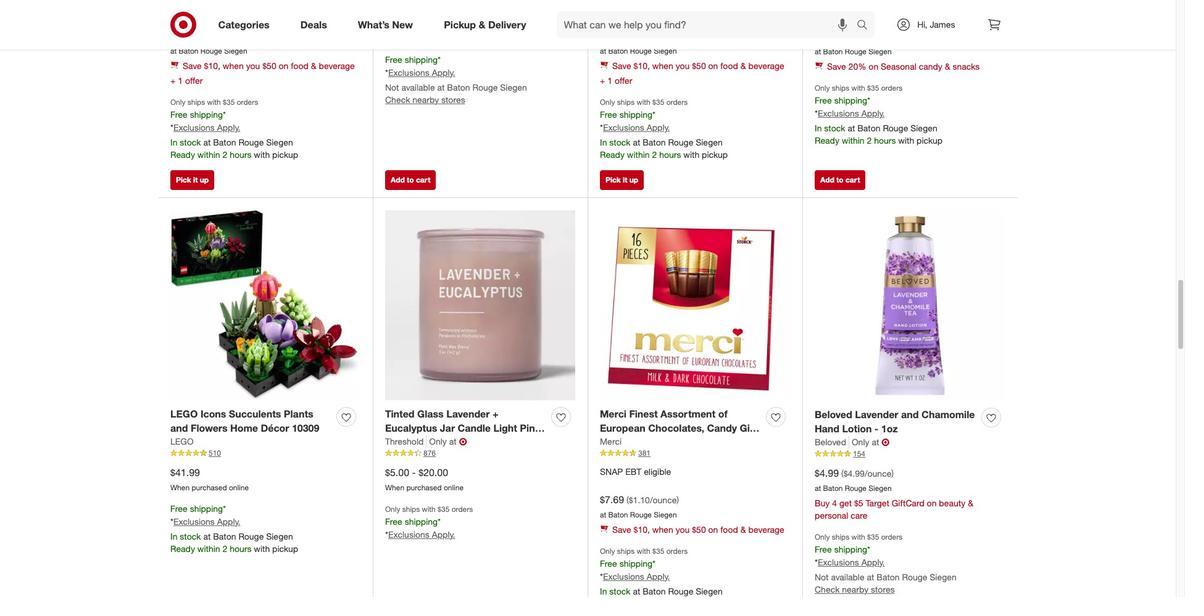 Task type: vqa. For each thing, say whether or not it's contained in the screenshot.
REPORT REVIEW button in the bottom right of the page
no



Task type: describe. For each thing, give the bounding box(es) containing it.
rouge inside '$4.99 ( $4.99 /ounce ) at baton rouge siegen buy 4 get $5 target giftcard on beauty & personal care'
[[845, 484, 867, 493]]

at inside the only ships with $35 orders free shipping * * exclusions apply. in stock at  baton rouge siegen
[[633, 586, 640, 597]]

shipping inside the only ships with $35 orders free shipping * * exclusions apply. in stock at  baton rouge siegen
[[620, 559, 653, 569]]

ships inside only ships with $35 orders free shipping * * exclusions apply.
[[402, 505, 420, 514]]

what's
[[358, 18, 390, 31]]

of
[[718, 408, 728, 421]]

pickup inside free shipping * * exclusions apply. in stock at  baton rouge siegen ready within 2 hours with pickup
[[272, 544, 298, 554]]

/ounce for $4.99
[[865, 469, 892, 479]]

siegen inside $4.99 at baton rouge siegen
[[869, 47, 892, 56]]

categories link
[[208, 11, 285, 38]]

threshold
[[385, 436, 424, 447]]

stock for $7.69
[[610, 586, 631, 597]]

free inside only ships with $35 orders free shipping * * exclusions apply.
[[385, 517, 402, 527]]

apply. inside only ships with $35 orders free shipping * * exclusions apply.
[[432, 530, 455, 540]]

add to cart for free shipping
[[391, 176, 431, 185]]

shipping inside only ships with $35 orders free shipping * * exclusions apply. not available at baton rouge siegen check nearby stores
[[834, 544, 867, 555]]

nearby inside only ships with $35 orders free shipping * * exclusions apply. not available at baton rouge siegen check nearby stores
[[842, 584, 869, 595]]

hi, james
[[918, 19, 955, 30]]

hours inside free shipping * * exclusions apply. in stock at  baton rouge siegen ready within 2 hours with pickup
[[230, 544, 252, 554]]

free shipping * * exclusions apply. in stock at  baton rouge siegen ready within 2 hours with pickup
[[170, 504, 298, 554]]

light
[[494, 422, 517, 435]]

candle
[[458, 422, 491, 435]]

pens
[[515, 33, 534, 44]]

not inside free shipping * * exclusions apply. not available at baton rouge siegen check nearby stores
[[385, 82, 399, 92]]

siegen inside $5.69 ( $0.89 /ounce ) at baton rouge siegen
[[654, 46, 677, 56]]

purchased up '10%'
[[407, 19, 442, 28]]

save left 20%
[[827, 61, 846, 72]]

baton inside $5.69 ( $0.89 /ounce ) at baton rouge siegen
[[608, 46, 628, 56]]

online up paper
[[444, 19, 464, 28]]

and inside lego icons succulents plants and flowers home décor 10309
[[170, 422, 188, 435]]

154 link
[[815, 449, 1006, 460]]

in for $5.69
[[600, 137, 607, 147]]

shipping inside free shipping * * exclusions apply. in stock at  baton rouge siegen ready within 2 hours with pickup
[[190, 504, 223, 514]]

snap ebt eligible for $4.99's add to cart button
[[815, 3, 886, 14]]

$35 inside only ships with $35 orders free shipping * * exclusions apply.
[[438, 505, 450, 514]]

when purchased online
[[385, 19, 464, 28]]

snap ebt eligible down the 381 at right bottom
[[600, 467, 671, 477]]

categories
[[218, 18, 270, 31]]

- inside beloved lavender and chamomile hand lotion - 1oz
[[875, 423, 879, 435]]

snacks
[[953, 61, 980, 72]]

threshold link
[[385, 436, 427, 448]]

chamomile
[[922, 409, 975, 421]]

beloved lavender and chamomile hand lotion - 1oz link
[[815, 408, 977, 436]]

only inside 'beloved only at ¬'
[[852, 437, 870, 448]]

at inside free shipping * * exclusions apply. not available at baton rouge siegen check nearby stores
[[437, 82, 445, 92]]

+ inside tinted glass lavender + eucalyptus jar candle light pink - threshold™
[[493, 408, 499, 421]]

10%
[[419, 33, 437, 44]]

apply. inside only ships with $35 orders free shipping * * exclusions apply. not available at baton rouge siegen check nearby stores
[[862, 557, 885, 568]]

add for free shipping
[[391, 176, 405, 185]]

exclusions inside only ships with $35 orders free shipping * * exclusions apply.
[[388, 530, 430, 540]]

get
[[840, 498, 852, 509]]

$5.00 - $20.00 when purchased online
[[385, 467, 464, 493]]

¬ for candle
[[459, 436, 467, 448]]

/ounce for $7.69
[[650, 495, 677, 506]]

lavender inside tinted glass lavender + eucalyptus jar candle light pink - threshold™
[[446, 408, 490, 421]]

beloved for beloved lavender and chamomile hand lotion - 1oz
[[815, 409, 853, 421]]

jar
[[440, 422, 455, 435]]

new
[[392, 18, 413, 31]]

$7.69 ( $1.10 /ounce ) at baton rouge siegen
[[600, 494, 679, 520]]

rouge inside $4.99 at baton rouge siegen
[[845, 47, 867, 56]]

nearby inside free shipping * * exclusions apply. not available at baton rouge siegen check nearby stores
[[413, 94, 439, 105]]

( for $4.99
[[841, 469, 844, 479]]

What can we help you find? suggestions appear below search field
[[557, 11, 860, 38]]

eligible for $4.99's add to cart button
[[859, 3, 886, 14]]

with inside only ships with $35 orders free shipping * * exclusions apply.
[[422, 505, 436, 514]]

baton inside only ships with $35 orders free shipping * * exclusions apply. not available at baton rouge siegen check nearby stores
[[877, 572, 900, 583]]

hours for 'pick it up' button related to $0.89
[[659, 149, 681, 160]]

baton inside $4.99 at baton rouge siegen
[[823, 47, 843, 56]]

only inside threshold only at ¬
[[429, 436, 447, 447]]

381
[[638, 449, 651, 458]]

lego for lego
[[170, 436, 194, 447]]

when inside $41.99 when purchased online
[[170, 483, 190, 493]]

baton inside free shipping * * exclusions apply. not available at baton rouge siegen check nearby stores
[[447, 82, 470, 92]]

siegen inside free shipping * * exclusions apply. not available at baton rouge siegen check nearby stores
[[500, 82, 527, 92]]

$5.69 ( $0.89 /ounce ) at baton rouge siegen
[[600, 30, 679, 56]]

at inside free shipping * * exclusions apply. in stock at  baton rouge siegen ready within 2 hours with pickup
[[203, 531, 211, 542]]

pickup
[[444, 18, 476, 31]]

$4.99 down 154 at the bottom right
[[844, 469, 865, 479]]

check inside free shipping * * exclusions apply. not available at baton rouge siegen check nearby stores
[[385, 94, 410, 105]]

$10, for $0.89
[[634, 60, 650, 71]]

$4.99 at baton rouge siegen
[[815, 30, 892, 56]]

ships for $0.89
[[617, 97, 635, 107]]

rouge inside $7.69 ( $1.10 /ounce ) at baton rouge siegen
[[630, 511, 652, 520]]

with inside free shipping * * exclusions apply. in stock at  baton rouge siegen ready within 2 hours with pickup
[[254, 544, 270, 554]]

154
[[853, 449, 866, 459]]

$0.89
[[629, 31, 650, 41]]

cart for free shipping
[[416, 176, 431, 185]]

free inside the only ships with $35 orders free shipping * * exclusions apply. in stock at  baton rouge siegen
[[600, 559, 617, 569]]

seasonal
[[881, 61, 917, 72]]

only inside the only ships with $35 orders free shipping * * exclusions apply. in stock at  baton rouge siegen
[[600, 547, 615, 556]]

mate
[[477, 33, 496, 44]]

$5.00
[[385, 467, 409, 479]]

baton inside '$4.99 ( $4.99 /ounce ) at baton rouge siegen buy 4 get $5 target giftcard on beauty & personal care'
[[823, 484, 843, 493]]

merci for merci
[[600, 436, 622, 447]]

+ 1 offer for /ounce
[[170, 75, 203, 86]]

1oz
[[881, 423, 898, 435]]

at inside threshold only at ¬
[[449, 436, 457, 447]]

décor
[[261, 422, 289, 435]]

with inside only ships with $35 orders free shipping * * exclusions apply. not available at baton rouge siegen check nearby stores
[[852, 533, 865, 542]]

1 for $0.89
[[608, 75, 613, 86]]

only ships with $35 orders free shipping * * exclusions apply.
[[385, 505, 473, 540]]

& inside '$4.99 ( $4.99 /ounce ) at baton rouge siegen buy 4 get $5 target giftcard on beauty & personal care'
[[968, 498, 974, 509]]

rouge inside only ships with $35 orders free shipping * * exclusions apply. not available at baton rouge siegen check nearby stores
[[902, 572, 928, 583]]

snap ebt eligible for 'pick it up' button associated with /ounce
[[170, 3, 242, 13]]

876
[[424, 449, 436, 458]]

buy
[[815, 498, 830, 509]]

+ for $0.89
[[600, 75, 605, 86]]

lego for lego icons succulents plants and flowers home décor 10309
[[170, 408, 198, 421]]

stock for $4.99
[[824, 123, 846, 133]]

510
[[209, 449, 221, 458]]

orders inside only ships with $35 orders free shipping * * exclusions apply.
[[452, 505, 473, 514]]

succulents
[[229, 408, 281, 421]]

when inside $5.00 - $20.00 when purchased online
[[385, 483, 404, 493]]

flowers
[[191, 422, 228, 435]]

available inside only ships with $35 orders free shipping * * exclusions apply. not available at baton rouge siegen check nearby stores
[[831, 572, 865, 583]]

only inside only ships with $35 orders free shipping * * exclusions apply. not available at baton rouge siegen check nearby stores
[[815, 533, 830, 542]]

icons
[[201, 408, 226, 421]]

ships for /ounce
[[188, 97, 205, 107]]

$35 for $1.10
[[653, 547, 665, 556]]

exclusions inside the only ships with $35 orders free shipping * * exclusions apply. in stock at  baton rouge siegen
[[603, 572, 644, 582]]

care
[[851, 510, 868, 521]]

pick for /ounce
[[176, 176, 191, 185]]

it for $0.89
[[623, 176, 628, 185]]

$35 for /ounce
[[223, 97, 235, 107]]

beloved for beloved only at ¬
[[815, 437, 846, 448]]

finest
[[629, 408, 658, 421]]

pick it up button for /ounce
[[170, 171, 214, 190]]

876 link
[[385, 448, 575, 459]]

rouge inside the only ships with $35 orders free shipping * * exclusions apply. in stock at  baton rouge siegen
[[668, 586, 694, 597]]

beauty
[[939, 498, 966, 509]]

deals
[[300, 18, 327, 31]]

orders for $1.10
[[667, 547, 688, 556]]

merci for merci finest assortment of european chocolates, candy gift box - 16ct/7oz
[[600, 408, 627, 421]]

add to cart button for $4.99
[[815, 171, 866, 190]]

at inside only ships with $35 orders free shipping * * exclusions apply. not available at baton rouge siegen check nearby stores
[[867, 572, 874, 583]]

$20.00
[[419, 467, 448, 479]]

lego icons succulents plants and flowers home décor 10309
[[170, 408, 319, 435]]

only ships with $35 orders free shipping * * exclusions apply. not available at baton rouge siegen check nearby stores
[[815, 533, 957, 595]]

( for $5.69
[[627, 31, 629, 41]]

personal
[[815, 510, 849, 521]]

ebt up "search"
[[840, 3, 856, 14]]

add for $4.99
[[821, 176, 835, 185]]

not inside only ships with $35 orders free shipping * * exclusions apply. not available at baton rouge siegen check nearby stores
[[815, 572, 829, 583]]

hours for 'pick it up' button associated with /ounce
[[230, 149, 252, 160]]

exclusions inside only ships with $35 orders free shipping * * exclusions apply. not available at baton rouge siegen check nearby stores
[[818, 557, 859, 568]]

$1.10
[[629, 495, 650, 506]]

rouge inside free shipping * * exclusions apply. not available at baton rouge siegen check nearby stores
[[473, 82, 498, 92]]

merci finest assortment of european chocolates, candy gift box - 16ct/7oz
[[600, 408, 757, 449]]

what's new link
[[347, 11, 429, 38]]

snap up $5.69 ( $0.89 /ounce ) at baton rouge siegen
[[600, 3, 623, 13]]

pickup & delivery link
[[434, 11, 542, 38]]

within inside free shipping * * exclusions apply. in stock at  baton rouge siegen ready within 2 hours with pickup
[[197, 544, 220, 554]]

- inside tinted glass lavender + eucalyptus jar candle light pink - threshold™
[[385, 436, 389, 449]]

lego icons succulents plants and flowers home décor 10309 link
[[170, 408, 332, 436]]

- inside $5.00 - $20.00 when purchased online
[[412, 467, 416, 479]]

only inside only ships with $35 orders free shipping * * exclusions apply.
[[385, 505, 400, 514]]

$10, for /ounce
[[204, 60, 220, 71]]

20%
[[849, 61, 866, 72]]

381 link
[[600, 448, 790, 459]]

) for $7.69
[[677, 495, 679, 506]]

siegen inside $7.69 ( $1.10 /ounce ) at baton rouge siegen
[[654, 511, 677, 520]]

exclusions inside free shipping * * exclusions apply. not available at baton rouge siegen check nearby stores
[[388, 67, 430, 78]]

available inside free shipping * * exclusions apply. not available at baton rouge siegen check nearby stores
[[402, 82, 435, 92]]

offer for /ounce
[[185, 75, 203, 86]]

only ships with $35 orders free shipping * * exclusions apply. in stock at  baton rouge siegen ready within 2 hours with pickup for $5.69
[[600, 97, 728, 160]]

1 vertical spatial check nearby stores button
[[815, 584, 895, 596]]

) for $4.99
[[892, 469, 894, 479]]

510 link
[[170, 448, 361, 459]]

beloved only at ¬
[[815, 436, 890, 449]]

tinted glass lavender + eucalyptus jar candle light pink - threshold™ link
[[385, 408, 546, 449]]

$10, down $7.69 ( $1.10 /ounce ) at baton rouge siegen
[[634, 525, 650, 535]]

$50 for $0.89
[[692, 60, 706, 71]]

apply. inside the only ships with $35 orders free shipping * * exclusions apply. in stock at  baton rouge siegen
[[647, 572, 670, 582]]

baton inside $7.69 ( $1.10 /ounce ) at baton rouge siegen
[[608, 511, 628, 520]]

0 horizontal spatial only ships with $35 orders free shipping * * exclusions apply. in stock at  baton rouge siegen ready within 2 hours with pickup
[[170, 97, 298, 160]]

shipping inside free shipping * * exclusions apply. not available at baton rouge siegen check nearby stores
[[405, 54, 438, 65]]

delivery
[[488, 18, 526, 31]]

baton inside the only ships with $35 orders free shipping * * exclusions apply. in stock at  baton rouge siegen
[[643, 586, 666, 597]]

- inside merci finest assortment of european chocolates, candy gift box - 16ct/7oz
[[621, 436, 625, 449]]

search button
[[852, 11, 881, 41]]

when for /ounce
[[223, 60, 244, 71]]

eligible for 'pick it up' button associated with /ounce
[[214, 3, 242, 13]]

online inside $5.00 - $20.00 when purchased online
[[444, 483, 464, 493]]

merci finest assortment of european chocolates, candy gift box - 16ct/7oz link
[[600, 408, 761, 449]]

lotion
[[842, 423, 872, 435]]

candy
[[707, 422, 737, 435]]

beloved link
[[815, 436, 850, 449]]

up for /ounce
[[200, 176, 209, 185]]

16ct/7oz
[[628, 436, 668, 449]]



Task type: locate. For each thing, give the bounding box(es) containing it.
+ 1 offer down at baton rouge siegen
[[170, 75, 203, 86]]

hours for $4.99's add to cart button
[[874, 135, 896, 146]]

pickup & delivery
[[444, 18, 526, 31]]

) right '$0.89'
[[677, 31, 679, 41]]

nearby
[[413, 94, 439, 105], [842, 584, 869, 595]]

1 lego from the top
[[170, 408, 198, 421]]

1 merci from the top
[[600, 408, 627, 421]]

siegen
[[224, 46, 247, 56], [654, 46, 677, 56], [869, 47, 892, 56], [500, 82, 527, 92], [911, 123, 938, 133], [266, 137, 293, 147], [696, 137, 723, 147], [869, 484, 892, 493], [654, 511, 677, 520], [266, 531, 293, 542], [930, 572, 957, 583], [696, 586, 723, 597]]

1 vertical spatial check
[[815, 584, 840, 595]]

on inside '$4.99 ( $4.99 /ounce ) at baton rouge siegen buy 4 get $5 target giftcard on beauty & personal care'
[[927, 498, 937, 509]]

ebt down the 381 at right bottom
[[626, 467, 642, 477]]

$5.69 left '$0.89'
[[600, 30, 624, 42]]

$50 down what can we help you find? suggestions appear below search box
[[692, 60, 706, 71]]

1 up from the left
[[200, 176, 209, 185]]

$10, down at baton rouge siegen
[[204, 60, 220, 71]]

1 vertical spatial stores
[[871, 584, 895, 595]]

with
[[852, 83, 865, 93], [207, 97, 221, 107], [637, 97, 651, 107], [898, 135, 914, 146], [254, 149, 270, 160], [684, 149, 700, 160], [422, 505, 436, 514], [852, 533, 865, 542], [254, 544, 270, 554], [637, 547, 651, 556]]

merci
[[600, 408, 627, 421], [600, 436, 622, 447]]

at inside 'beloved only at ¬'
[[872, 437, 879, 448]]

on
[[439, 33, 449, 44], [279, 60, 289, 71], [708, 60, 718, 71], [869, 61, 879, 72], [927, 498, 937, 509], [708, 525, 718, 535]]

1 add from the left
[[391, 176, 405, 185]]

0 horizontal spatial cart
[[416, 176, 431, 185]]

save down at baton rouge siegen
[[183, 60, 202, 71]]

at inside $5.69 ( $0.89 /ounce ) at baton rouge siegen
[[600, 46, 606, 56]]

1 pick from the left
[[176, 176, 191, 185]]

lavender up 1oz
[[855, 409, 899, 421]]

stock inside the only ships with $35 orders free shipping * * exclusions apply. in stock at  baton rouge siegen
[[610, 586, 631, 597]]

stores
[[441, 94, 465, 105], [871, 584, 895, 595]]

offer for $0.89
[[615, 75, 632, 86]]

lavender
[[446, 408, 490, 421], [855, 409, 899, 421]]

giftcard
[[892, 498, 925, 509]]

1 beloved from the top
[[815, 409, 853, 421]]

2 horizontal spatial only ships with $35 orders free shipping * * exclusions apply. in stock at  baton rouge siegen ready within 2 hours with pickup
[[815, 83, 943, 146]]

snap left search button
[[815, 3, 838, 14]]

2 + 1 offer from the left
[[600, 75, 632, 86]]

assortment
[[661, 408, 716, 421]]

snap ebt eligible up categories on the left
[[170, 3, 242, 13]]

eligible up '$0.89'
[[644, 3, 671, 13]]

ships down 20%
[[832, 83, 850, 93]]

eligible up categories on the left
[[214, 3, 242, 13]]

$4.99 for at
[[815, 30, 839, 43]]

$10,
[[204, 60, 220, 71], [634, 60, 650, 71], [634, 525, 650, 535]]

$4.99 up buy at bottom right
[[815, 467, 839, 480]]

lavender up 'candle'
[[446, 408, 490, 421]]

4
[[832, 498, 837, 509]]

1 horizontal spatial check nearby stores button
[[815, 584, 895, 596]]

what's new
[[358, 18, 413, 31]]

and up lego link
[[170, 422, 188, 435]]

2
[[867, 135, 872, 146], [223, 149, 227, 160], [652, 149, 657, 160], [223, 544, 227, 554]]

$5.69 inside $5.69 ( $0.89 /ounce ) at baton rouge siegen
[[600, 30, 624, 42]]

up for $0.89
[[630, 176, 638, 185]]

0 vertical spatial beloved
[[815, 409, 853, 421]]

1 horizontal spatial pick it up
[[606, 176, 638, 185]]

0 vertical spatial and
[[901, 409, 919, 421]]

0 horizontal spatial add to cart
[[391, 176, 431, 185]]

$7.69
[[600, 494, 624, 506]]

beloved inside beloved lavender and chamomile hand lotion - 1oz
[[815, 409, 853, 421]]

- right $5.00
[[412, 467, 416, 479]]

0 horizontal spatial check
[[385, 94, 410, 105]]

0 vertical spatial stores
[[441, 94, 465, 105]]

0 vertical spatial )
[[677, 31, 679, 41]]

1 horizontal spatial pick
[[606, 176, 621, 185]]

1 horizontal spatial not
[[815, 572, 829, 583]]

¬ down 'candle'
[[459, 436, 467, 448]]

and left chamomile
[[901, 409, 919, 421]]

+ 1 offer down $5.69 ( $0.89 /ounce ) at baton rouge siegen
[[600, 75, 632, 86]]

ebt up at baton rouge siegen
[[196, 3, 212, 13]]

1 horizontal spatial up
[[630, 176, 638, 185]]

2 lego from the top
[[170, 436, 194, 447]]

1 + 1 offer from the left
[[170, 75, 203, 86]]

you up the only ships with $35 orders free shipping * * exclusions apply. in stock at  baton rouge siegen
[[676, 525, 690, 535]]

) for $5.69
[[677, 31, 679, 41]]

$50
[[263, 60, 276, 71], [692, 60, 706, 71], [692, 525, 706, 535]]

10309
[[292, 422, 319, 435]]

ships down $5.00 - $20.00 when purchased online
[[402, 505, 420, 514]]

merci down european
[[600, 436, 622, 447]]

save $10, when you $50 on food & beverage for $0.89
[[612, 60, 785, 71]]

0 horizontal spatial add
[[391, 176, 405, 185]]

glass
[[417, 408, 444, 421]]

to for $4.99
[[837, 176, 844, 185]]

snap up at baton rouge siegen
[[170, 3, 193, 13]]

only ships with $35 orders free shipping * * exclusions apply. in stock at  baton rouge siegen ready within 2 hours with pickup
[[815, 83, 943, 146], [170, 97, 298, 160], [600, 97, 728, 160]]

pickup
[[917, 135, 943, 146], [272, 149, 298, 160], [702, 149, 728, 160], [272, 544, 298, 554]]

0 horizontal spatial and
[[170, 422, 188, 435]]

ebt up '$0.89'
[[626, 3, 642, 13]]

baton inside free shipping * * exclusions apply. in stock at  baton rouge siegen ready within 2 hours with pickup
[[213, 531, 236, 542]]

$50 down categories link
[[263, 60, 276, 71]]

0 horizontal spatial nearby
[[413, 94, 439, 105]]

exclusions inside free shipping * * exclusions apply. in stock at  baton rouge siegen ready within 2 hours with pickup
[[173, 517, 215, 527]]

to for free shipping
[[407, 176, 414, 185]]

0 horizontal spatial + 1 offer
[[170, 75, 203, 86]]

chocolates,
[[648, 422, 705, 435]]

when down at baton rouge siegen
[[223, 60, 244, 71]]

beverage for /ounce
[[319, 60, 355, 71]]

1 it from the left
[[193, 176, 198, 185]]

) right $1.10
[[677, 495, 679, 506]]

save $10, when you $50 on food & beverage for /ounce
[[183, 60, 355, 71]]

- left 1oz
[[875, 423, 879, 435]]

/ounce inside '$4.99 ( $4.99 /ounce ) at baton rouge siegen buy 4 get $5 target giftcard on beauty & personal care'
[[865, 469, 892, 479]]

online
[[444, 19, 464, 28], [229, 483, 249, 493], [444, 483, 464, 493]]

1 horizontal spatial ¬
[[882, 436, 890, 449]]

in inside the only ships with $35 orders free shipping * * exclusions apply. in stock at  baton rouge siegen
[[600, 586, 607, 597]]

at inside '$4.99 ( $4.99 /ounce ) at baton rouge siegen buy 4 get $5 target giftcard on beauty & personal care'
[[815, 484, 821, 493]]

save down new
[[398, 33, 417, 44]]

pick it up for $0.89
[[606, 176, 638, 185]]

$35 inside only ships with $35 orders free shipping * * exclusions apply. not available at baton rouge siegen check nearby stores
[[867, 533, 879, 542]]

1 horizontal spatial +
[[493, 408, 499, 421]]

offer down at baton rouge siegen
[[185, 75, 203, 86]]

0 vertical spatial available
[[402, 82, 435, 92]]

0 horizontal spatial pick it up button
[[170, 171, 214, 190]]

save $10, when you $50 on food & beverage down what can we help you find? suggestions appear below search box
[[612, 60, 785, 71]]

1 $5.69 from the left
[[170, 30, 194, 42]]

1 horizontal spatial and
[[901, 409, 919, 421]]

1 down at baton rouge siegen
[[178, 75, 183, 86]]

food
[[291, 60, 309, 71], [721, 60, 738, 71], [721, 525, 738, 535]]

2 pick it up from the left
[[606, 176, 638, 185]]

$5.69 for $5.69
[[170, 30, 194, 42]]

save 10% on paper mate flair pens
[[398, 33, 534, 44]]

$4.99 ( $4.99 /ounce ) at baton rouge siegen buy 4 get $5 target giftcard on beauty & personal care
[[815, 467, 974, 521]]

you down what can we help you find? suggestions appear below search box
[[676, 60, 690, 71]]

food for $0.89
[[721, 60, 738, 71]]

1 horizontal spatial it
[[623, 176, 628, 185]]

2 vertical spatial )
[[677, 495, 679, 506]]

0 horizontal spatial pick it up
[[176, 176, 209, 185]]

stock
[[824, 123, 846, 133], [180, 137, 201, 147], [610, 137, 631, 147], [180, 531, 201, 542], [610, 586, 631, 597]]

lego icons succulents plants and flowers home décor 10309 image
[[170, 210, 361, 401], [170, 210, 361, 401]]

0 horizontal spatial pick
[[176, 176, 191, 185]]

orders inside the only ships with $35 orders free shipping * * exclusions apply. in stock at  baton rouge siegen
[[667, 547, 688, 556]]

*
[[438, 54, 441, 65], [385, 67, 388, 78], [867, 95, 871, 106], [815, 108, 818, 118], [223, 109, 226, 120], [653, 109, 656, 120], [170, 122, 173, 133], [600, 122, 603, 133], [223, 504, 226, 514], [170, 517, 173, 527], [438, 517, 441, 527], [385, 530, 388, 540], [867, 544, 871, 555], [815, 557, 818, 568], [653, 559, 656, 569], [600, 572, 603, 582]]

0 horizontal spatial lavender
[[446, 408, 490, 421]]

apply. inside free shipping * * exclusions apply. in stock at  baton rouge siegen ready within 2 hours with pickup
[[217, 517, 240, 527]]

$5
[[854, 498, 864, 509]]

target
[[866, 498, 890, 509]]

orders for /ounce
[[237, 97, 258, 107]]

search
[[852, 19, 881, 32]]

0 horizontal spatial available
[[402, 82, 435, 92]]

shipping
[[405, 54, 438, 65], [834, 95, 867, 106], [190, 109, 223, 120], [620, 109, 653, 120], [190, 504, 223, 514], [405, 517, 438, 527], [834, 544, 867, 555], [620, 559, 653, 569]]

+
[[170, 75, 176, 86], [600, 75, 605, 86], [493, 408, 499, 421]]

1 horizontal spatial $5.69
[[600, 30, 624, 42]]

james
[[930, 19, 955, 30]]

2 up from the left
[[630, 176, 638, 185]]

pick it up button for $0.89
[[600, 171, 644, 190]]

lego inside lego icons succulents plants and flowers home décor 10309
[[170, 408, 198, 421]]

1 horizontal spatial add to cart
[[821, 176, 860, 185]]

and
[[901, 409, 919, 421], [170, 422, 188, 435]]

1 1 from the left
[[178, 75, 183, 86]]

ships inside the only ships with $35 orders free shipping * * exclusions apply. in stock at  baton rouge siegen
[[617, 547, 635, 556]]

only
[[815, 83, 830, 93], [170, 97, 185, 107], [600, 97, 615, 107], [429, 436, 447, 447], [852, 437, 870, 448], [385, 505, 400, 514], [815, 533, 830, 542], [600, 547, 615, 556]]

- right box
[[621, 436, 625, 449]]

0 vertical spatial not
[[385, 82, 399, 92]]

add to cart
[[391, 176, 431, 185], [821, 176, 860, 185]]

stores inside free shipping * * exclusions apply. not available at baton rouge siegen check nearby stores
[[441, 94, 465, 105]]

it for /ounce
[[193, 176, 198, 185]]

threshold only at ¬
[[385, 436, 467, 448]]

free
[[385, 54, 402, 65], [815, 95, 832, 106], [170, 109, 188, 120], [600, 109, 617, 120], [170, 504, 188, 514], [385, 517, 402, 527], [815, 544, 832, 555], [600, 559, 617, 569]]

0 horizontal spatial it
[[193, 176, 198, 185]]

beloved lavender and chamomile hand lotion - 1oz image
[[815, 210, 1006, 401], [815, 210, 1006, 401]]

siegen inside the only ships with $35 orders free shipping * * exclusions apply. in stock at  baton rouge siegen
[[696, 586, 723, 597]]

¬
[[459, 436, 467, 448], [882, 436, 890, 449]]

/ounce
[[220, 31, 247, 41], [650, 31, 677, 41], [865, 469, 892, 479], [650, 495, 677, 506]]

2 horizontal spatial +
[[600, 75, 605, 86]]

0 horizontal spatial not
[[385, 82, 399, 92]]

beverage for $0.89
[[749, 60, 785, 71]]

1 horizontal spatial nearby
[[842, 584, 869, 595]]

0 horizontal spatial ¬
[[459, 436, 467, 448]]

stores inside only ships with $35 orders free shipping * * exclusions apply. not available at baton rouge siegen check nearby stores
[[871, 584, 895, 595]]

with inside the only ships with $35 orders free shipping * * exclusions apply. in stock at  baton rouge siegen
[[637, 547, 651, 556]]

at inside $7.69 ( $1.10 /ounce ) at baton rouge siegen
[[600, 511, 606, 520]]

save down $7.69 ( $1.10 /ounce ) at baton rouge siegen
[[612, 525, 631, 535]]

$5.69
[[170, 30, 194, 42], [600, 30, 624, 42]]

/ounce for $5.69
[[650, 31, 677, 41]]

free inside free shipping * * exclusions apply. in stock at  baton rouge siegen ready within 2 hours with pickup
[[170, 504, 188, 514]]

1 vertical spatial merci
[[600, 436, 622, 447]]

1 horizontal spatial stores
[[871, 584, 895, 595]]

plants
[[284, 408, 313, 421]]

$35 for $4.99
[[867, 533, 879, 542]]

1 vertical spatial )
[[892, 469, 894, 479]]

1 vertical spatial lego
[[170, 436, 194, 447]]

food for /ounce
[[291, 60, 309, 71]]

1 to from the left
[[407, 176, 414, 185]]

eligible for 'pick it up' button related to $0.89
[[644, 3, 671, 13]]

eligible up "search"
[[859, 3, 886, 14]]

lego
[[170, 408, 198, 421], [170, 436, 194, 447]]

1 horizontal spatial + 1 offer
[[600, 75, 632, 86]]

$4.99 for (
[[815, 467, 839, 480]]

to
[[407, 176, 414, 185], [837, 176, 844, 185]]

1 horizontal spatial only ships with $35 orders free shipping * * exclusions apply. in stock at  baton rouge siegen ready within 2 hours with pickup
[[600, 97, 728, 160]]

free shipping * * exclusions apply. not available at baton rouge siegen check nearby stores
[[385, 54, 527, 105]]

rouge inside free shipping * * exclusions apply. in stock at  baton rouge siegen ready within 2 hours with pickup
[[239, 531, 264, 542]]

0 horizontal spatial add to cart button
[[385, 171, 436, 190]]

tinted glass lavender + eucalyptus jar candle light pink - threshold™ image
[[385, 210, 575, 401], [385, 210, 575, 401]]

2 offer from the left
[[615, 75, 632, 86]]

snap ebt eligible up "search"
[[815, 3, 886, 14]]

cart for $4.99
[[846, 176, 860, 185]]

rouge inside $5.69 ( $0.89 /ounce ) at baton rouge siegen
[[630, 46, 652, 56]]

$10, down $5.69 ( $0.89 /ounce ) at baton rouge siegen
[[634, 60, 650, 71]]

orders for $4.99
[[881, 533, 903, 542]]

2 pick it up button from the left
[[600, 171, 644, 190]]

you down categories link
[[246, 60, 260, 71]]

0 horizontal spatial stores
[[441, 94, 465, 105]]

when down $5.69 ( $0.89 /ounce ) at baton rouge siegen
[[652, 60, 673, 71]]

) inside $5.69 ( $0.89 /ounce ) at baton rouge siegen
[[677, 31, 679, 41]]

paper
[[451, 33, 474, 44]]

apply. inside free shipping * * exclusions apply. not available at baton rouge siegen check nearby stores
[[432, 67, 455, 78]]

$50 up the only ships with $35 orders free shipping * * exclusions apply. in stock at  baton rouge siegen
[[692, 525, 706, 535]]

¬ for -
[[882, 436, 890, 449]]

0 horizontal spatial check nearby stores button
[[385, 94, 465, 106]]

- down eucalyptus
[[385, 436, 389, 449]]

only ships with $35 orders free shipping * * exclusions apply. in stock at  baton rouge siegen
[[600, 547, 723, 597]]

0 horizontal spatial to
[[407, 176, 414, 185]]

1 vertical spatial beloved
[[815, 437, 846, 448]]

1 cart from the left
[[416, 176, 431, 185]]

1 horizontal spatial lavender
[[855, 409, 899, 421]]

siegen inside free shipping * * exclusions apply. in stock at  baton rouge siegen ready within 2 hours with pickup
[[266, 531, 293, 542]]

2 $5.69 from the left
[[600, 30, 624, 42]]

purchased inside $5.00 - $20.00 when purchased online
[[407, 483, 442, 493]]

0 vertical spatial check nearby stores button
[[385, 94, 465, 106]]

hours
[[874, 135, 896, 146], [230, 149, 252, 160], [659, 149, 681, 160], [230, 544, 252, 554]]

lego up lego link
[[170, 408, 198, 421]]

$5.69 for $5.69 ( $0.89 /ounce ) at baton rouge siegen
[[600, 30, 624, 42]]

merci link
[[600, 436, 622, 448]]

+ down $5.69 ( $0.89 /ounce ) at baton rouge siegen
[[600, 75, 605, 86]]

free inside only ships with $35 orders free shipping * * exclusions apply. not available at baton rouge siegen check nearby stores
[[815, 544, 832, 555]]

2 add from the left
[[821, 176, 835, 185]]

2 1 from the left
[[608, 75, 613, 86]]

1 horizontal spatial 1
[[608, 75, 613, 86]]

1 horizontal spatial check
[[815, 584, 840, 595]]

lego link
[[170, 436, 194, 448]]

and inside beloved lavender and chamomile hand lotion - 1oz
[[901, 409, 919, 421]]

( inside $5.69 ( $0.89 /ounce ) at baton rouge siegen
[[627, 31, 629, 41]]

1 vertical spatial and
[[170, 422, 188, 435]]

siegen inside only ships with $35 orders free shipping * * exclusions apply. not available at baton rouge siegen check nearby stores
[[930, 572, 957, 583]]

$41.99
[[170, 467, 200, 479]]

) down 154 'link'
[[892, 469, 894, 479]]

save down $5.69 ( $0.89 /ounce ) at baton rouge siegen
[[612, 60, 631, 71]]

1 add to cart button from the left
[[385, 171, 436, 190]]

ready inside free shipping * * exclusions apply. in stock at  baton rouge siegen ready within 2 hours with pickup
[[170, 544, 195, 554]]

purchased inside $41.99 when purchased online
[[192, 483, 227, 493]]

ships inside only ships with $35 orders free shipping * * exclusions apply. not available at baton rouge siegen check nearby stores
[[832, 533, 850, 542]]

threshold™
[[392, 436, 445, 449]]

snap ebt eligible
[[170, 3, 242, 13], [600, 3, 671, 13], [815, 3, 886, 14], [600, 467, 671, 477]]

pick it up
[[176, 176, 209, 185], [606, 176, 638, 185]]

2 beloved from the top
[[815, 437, 846, 448]]

european
[[600, 422, 646, 435]]

exclusions
[[388, 67, 430, 78], [818, 108, 859, 118], [173, 122, 215, 133], [603, 122, 644, 133], [173, 517, 215, 527], [388, 530, 430, 540], [818, 557, 859, 568], [603, 572, 644, 582]]

1 add to cart from the left
[[391, 176, 431, 185]]

beloved up the hand
[[815, 409, 853, 421]]

1 for /ounce
[[178, 75, 183, 86]]

1 vertical spatial available
[[831, 572, 865, 583]]

save $10, when you $50 on food & beverage down categories link
[[183, 60, 355, 71]]

you for $0.89
[[676, 60, 690, 71]]

1 horizontal spatial to
[[837, 176, 844, 185]]

save $10, when you $50 on food & beverage up the only ships with $35 orders free shipping * * exclusions apply. in stock at  baton rouge siegen
[[612, 525, 785, 535]]

1 horizontal spatial available
[[831, 572, 865, 583]]

at baton rouge siegen
[[170, 46, 247, 56]]

pick for $0.89
[[606, 176, 621, 185]]

snap ebt eligible for 'pick it up' button related to $0.89
[[600, 3, 671, 13]]

check
[[385, 94, 410, 105], [815, 584, 840, 595]]

gift
[[740, 422, 757, 435]]

add to cart for $4.99
[[821, 176, 860, 185]]

$5.69 up at baton rouge siegen
[[170, 30, 194, 42]]

2 add to cart button from the left
[[815, 171, 866, 190]]

0 vertical spatial merci
[[600, 408, 627, 421]]

ships down at baton rouge siegen
[[188, 97, 205, 107]]

at
[[170, 46, 177, 56], [600, 46, 606, 56], [815, 47, 821, 56], [437, 82, 445, 92], [848, 123, 855, 133], [203, 137, 211, 147], [633, 137, 640, 147], [449, 436, 457, 447], [872, 437, 879, 448], [815, 484, 821, 493], [600, 511, 606, 520], [203, 531, 211, 542], [867, 572, 874, 583], [633, 586, 640, 597]]

pick it up for /ounce
[[176, 176, 209, 185]]

¬ down 1oz
[[882, 436, 890, 449]]

online up free shipping * * exclusions apply. in stock at  baton rouge siegen ready within 2 hours with pickup
[[229, 483, 249, 493]]

you for /ounce
[[246, 60, 260, 71]]

merci inside merci finest assortment of european chocolates, candy gift box - 16ct/7oz
[[600, 408, 627, 421]]

$4.99 inside $4.99 at baton rouge siegen
[[815, 30, 839, 43]]

save 20% on seasonal candy & snacks
[[827, 61, 980, 72]]

shipping inside only ships with $35 orders free shipping * * exclusions apply.
[[405, 517, 438, 527]]

orders
[[881, 83, 903, 93], [237, 97, 258, 107], [667, 97, 688, 107], [452, 505, 473, 514], [881, 533, 903, 542], [667, 547, 688, 556]]

stock for $5.69
[[610, 137, 631, 147]]

$4.99
[[815, 30, 839, 43], [815, 467, 839, 480], [844, 469, 865, 479]]

apply.
[[432, 67, 455, 78], [862, 108, 885, 118], [217, 122, 240, 133], [647, 122, 670, 133], [217, 517, 240, 527], [432, 530, 455, 540], [862, 557, 885, 568], [647, 572, 670, 582]]

1 horizontal spatial add to cart button
[[815, 171, 866, 190]]

lavender inside beloved lavender and chamomile hand lotion - 1oz
[[855, 409, 899, 421]]

snap ebt eligible up '$0.89'
[[600, 3, 671, 13]]

pick
[[176, 176, 191, 185], [606, 176, 621, 185]]

at inside $4.99 at baton rouge siegen
[[815, 47, 821, 56]]

orders inside only ships with $35 orders free shipping * * exclusions apply. not available at baton rouge siegen check nearby stores
[[881, 533, 903, 542]]

lego down the flowers on the bottom left
[[170, 436, 194, 447]]

+ down at baton rouge siegen
[[170, 75, 176, 86]]

1 horizontal spatial cart
[[846, 176, 860, 185]]

only ships with $35 orders free shipping * * exclusions apply. in stock at  baton rouge siegen ready within 2 hours with pickup for $4.99
[[815, 83, 943, 146]]

in for $7.69
[[600, 586, 607, 597]]

+ up light
[[493, 408, 499, 421]]

online inside $41.99 when purchased online
[[229, 483, 249, 493]]

+ for /ounce
[[170, 75, 176, 86]]

0 horizontal spatial $5.69
[[170, 30, 194, 42]]

online down $20.00
[[444, 483, 464, 493]]

orders for $0.89
[[667, 97, 688, 107]]

0 horizontal spatial 1
[[178, 75, 183, 86]]

add to cart button for free shipping
[[385, 171, 436, 190]]

hi,
[[918, 19, 928, 30]]

1 vertical spatial not
[[815, 572, 829, 583]]

0 horizontal spatial up
[[200, 176, 209, 185]]

in for $4.99
[[815, 123, 822, 133]]

1 down $5.69 ( $0.89 /ounce ) at baton rouge siegen
[[608, 75, 613, 86]]

1 horizontal spatial add
[[821, 176, 835, 185]]

merci finest assortment of european chocolates, candy gift box - 16ct/7oz image
[[600, 210, 790, 401], [600, 210, 790, 401]]

merci up european
[[600, 408, 627, 421]]

check inside only ships with $35 orders free shipping * * exclusions apply. not available at baton rouge siegen check nearby stores
[[815, 584, 840, 595]]

1 offer from the left
[[185, 75, 203, 86]]

ships for $4.99
[[832, 533, 850, 542]]

offer down $5.69 ( $0.89 /ounce ) at baton rouge siegen
[[615, 75, 632, 86]]

purchased down $20.00
[[407, 483, 442, 493]]

2 cart from the left
[[846, 176, 860, 185]]

beloved lavender and chamomile hand lotion - 1oz
[[815, 409, 975, 435]]

2 pick from the left
[[606, 176, 621, 185]]

ebt
[[196, 3, 212, 13], [626, 3, 642, 13], [840, 3, 856, 14], [626, 467, 642, 477]]

stock inside free shipping * * exclusions apply. in stock at  baton rouge siegen ready within 2 hours with pickup
[[180, 531, 201, 542]]

beloved down the hand
[[815, 437, 846, 448]]

2 to from the left
[[837, 176, 844, 185]]

2 add to cart from the left
[[821, 176, 860, 185]]

1 pick it up button from the left
[[170, 171, 214, 190]]

ships down $7.69 ( $1.10 /ounce ) at baton rouge siegen
[[617, 547, 635, 556]]

ships down personal
[[832, 533, 850, 542]]

$50 for /ounce
[[263, 60, 276, 71]]

eligible down the 381 at right bottom
[[644, 467, 671, 477]]

2 merci from the top
[[600, 436, 622, 447]]

$41.99 when purchased online
[[170, 467, 249, 493]]

ships down $5.69 ( $0.89 /ounce ) at baton rouge siegen
[[617, 97, 635, 107]]

2 it from the left
[[623, 176, 628, 185]]

1 horizontal spatial offer
[[615, 75, 632, 86]]

when down $7.69 ( $1.10 /ounce ) at baton rouge siegen
[[652, 525, 673, 535]]

when for $0.89
[[652, 60, 673, 71]]

in inside free shipping * * exclusions apply. in stock at  baton rouge siegen ready within 2 hours with pickup
[[170, 531, 177, 542]]

hand
[[815, 423, 840, 435]]

purchased down $41.99
[[192, 483, 227, 493]]

within
[[842, 135, 865, 146], [197, 149, 220, 160], [627, 149, 650, 160], [197, 544, 220, 554]]

not
[[385, 82, 399, 92], [815, 572, 829, 583]]

1 horizontal spatial pick it up button
[[600, 171, 644, 190]]

0 vertical spatial check
[[385, 94, 410, 105]]

home
[[230, 422, 258, 435]]

pink
[[520, 422, 541, 435]]

beverage
[[319, 60, 355, 71], [749, 60, 785, 71], [749, 525, 785, 535]]

ships for $1.10
[[617, 547, 635, 556]]

candy
[[919, 61, 943, 72]]

when
[[385, 19, 404, 28], [170, 483, 190, 493], [385, 483, 404, 493]]

snap up $7.69
[[600, 467, 623, 477]]

0 vertical spatial nearby
[[413, 94, 439, 105]]

(
[[197, 31, 199, 41], [627, 31, 629, 41], [841, 469, 844, 479], [627, 495, 629, 506]]

&
[[479, 18, 486, 31], [311, 60, 316, 71], [741, 60, 746, 71], [945, 61, 950, 72], [968, 498, 974, 509], [741, 525, 746, 535]]

flair
[[499, 33, 513, 44]]

( for $7.69
[[627, 495, 629, 506]]

$35 for $0.89
[[653, 97, 665, 107]]

0 horizontal spatial +
[[170, 75, 176, 86]]

( inside '$4.99 ( $4.99 /ounce ) at baton rouge siegen buy 4 get $5 target giftcard on beauty & personal care'
[[841, 469, 844, 479]]

0 horizontal spatial offer
[[185, 75, 203, 86]]

siegen inside '$4.99 ( $4.99 /ounce ) at baton rouge siegen buy 4 get $5 target giftcard on beauty & personal care'
[[869, 484, 892, 493]]

eucalyptus
[[385, 422, 437, 435]]

+ 1 offer for $0.89
[[600, 75, 632, 86]]

beloved inside 'beloved only at ¬'
[[815, 437, 846, 448]]

2 inside free shipping * * exclusions apply. in stock at  baton rouge siegen ready within 2 hours with pickup
[[223, 544, 227, 554]]

$4.99 left search button
[[815, 30, 839, 43]]

1 vertical spatial nearby
[[842, 584, 869, 595]]

0 vertical spatial lego
[[170, 408, 198, 421]]

1 pick it up from the left
[[176, 176, 209, 185]]

free inside free shipping * * exclusions apply. not available at baton rouge siegen check nearby stores
[[385, 54, 402, 65]]

tinted
[[385, 408, 415, 421]]

you
[[246, 60, 260, 71], [676, 60, 690, 71], [676, 525, 690, 535]]



